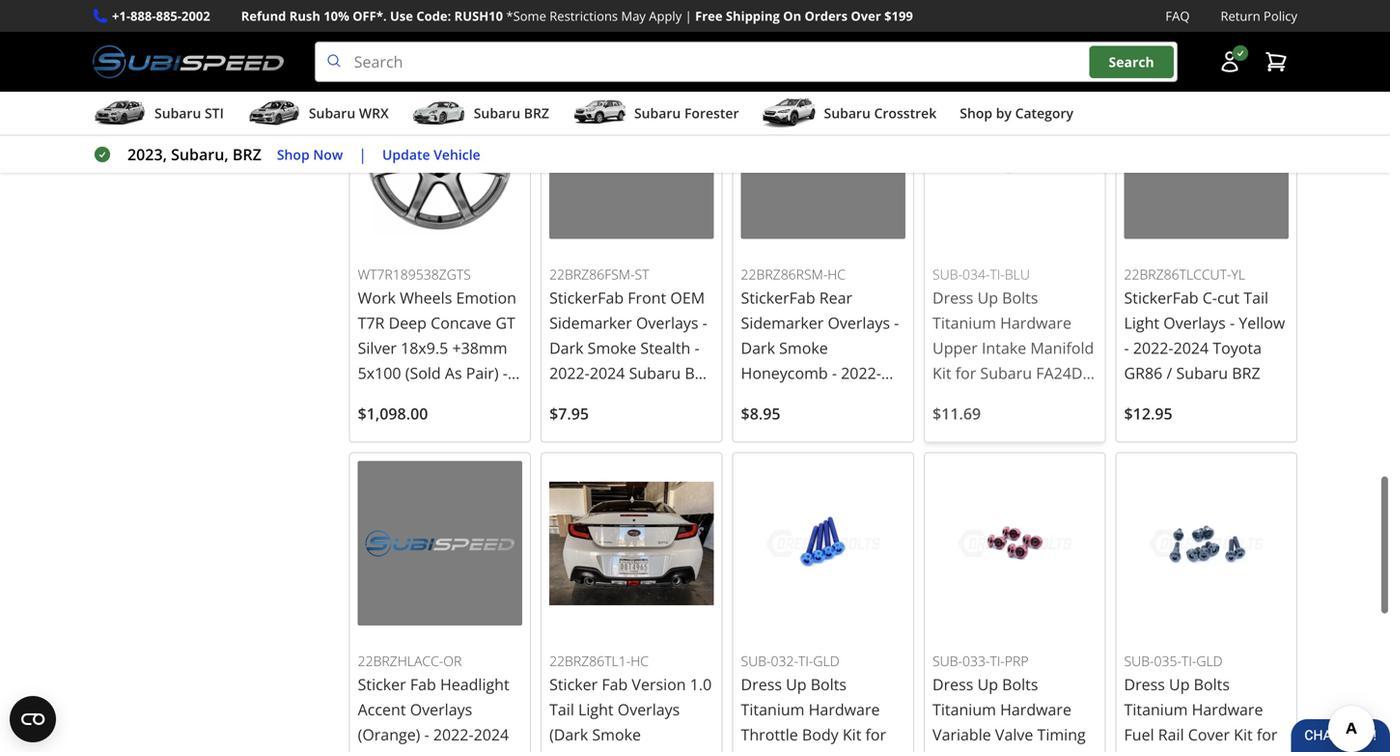 Task type: vqa. For each thing, say whether or not it's contained in the screenshot.


Task type: locate. For each thing, give the bounding box(es) containing it.
fa24d down body
[[797, 750, 844, 752]]

hardware for manifold
[[1001, 313, 1072, 333]]

22brz86tl1-
[[550, 652, 631, 670]]

0 horizontal spatial gld
[[813, 652, 840, 670]]

gr86
[[1125, 363, 1163, 384], [612, 388, 651, 409], [794, 413, 833, 434], [358, 438, 396, 459], [986, 438, 1024, 459]]

bolts for manifold
[[1003, 288, 1039, 308]]

dress down 035- at right bottom
[[1125, 674, 1165, 695]]

| right the now
[[359, 144, 367, 165]]

subaru inside the sub-035-ti-gld dress up bolts titanium hardware fuel rail cover kit for subaru fa24d eng
[[1125, 750, 1176, 752]]

sub- left prp
[[933, 652, 963, 670]]

2 horizontal spatial stickerfab
[[1125, 288, 1199, 308]]

ti- up valve
[[990, 652, 1005, 670]]

0 horizontal spatial light
[[578, 699, 614, 720]]

solenoid
[[933, 750, 995, 752]]

code:
[[417, 7, 451, 25]]

1 gld from the left
[[813, 652, 840, 670]]

bolts inside the sub-035-ti-gld dress up bolts titanium hardware fuel rail cover kit for subaru fa24d eng
[[1194, 674, 1230, 695]]

0 horizontal spatial shop
[[277, 145, 310, 163]]

1 vertical spatial shop
[[277, 145, 310, 163]]

0 horizontal spatial fa24d
[[797, 750, 844, 752]]

dark
[[741, 338, 775, 358], [550, 338, 584, 358]]

brz inside 22brz86rsm-hc stickerfab rear sidemarker overlays - dark smoke honeycomb - 2022- 2024 subaru brz / toyota gr86
[[836, 388, 865, 409]]

/ inside 22brz86tlccut-yl stickerfab c-cut tail light overlays - yellow - 2022-2024 toyota gr86 / subaru brz
[[1167, 363, 1173, 384]]

hardware up cover
[[1192, 699, 1264, 720]]

0 horizontal spatial sticker
[[358, 674, 406, 695]]

dress for dress up bolts titanium hardware fuel rail cover kit for subaru fa24d eng
[[1125, 674, 1165, 695]]

0 horizontal spatial tail
[[550, 699, 574, 720]]

/ inside sub-034-ti-blu dress up bolts titanium hardware upper intake manifold kit for subaru fa24d engine (blue) - 2022- 2024 subaru brz / toyota gr86
[[1060, 413, 1066, 434]]

titanium inside the sub-035-ti-gld dress up bolts titanium hardware fuel rail cover kit for subaru fa24d eng
[[1125, 699, 1188, 720]]

overlays down rear
[[828, 313, 890, 333]]

kit right cover
[[1234, 724, 1253, 745]]

brz inside 22brzhlacc-or sticker fab headlight accent overlays (orange) - 2022-2024 subaru brz / toy
[[414, 750, 442, 752]]

titanium up throttle
[[741, 699, 805, 720]]

subaru down (blue)
[[972, 413, 1024, 434]]

gr86 inside 22brz86rsm-hc stickerfab rear sidemarker overlays - dark smoke honeycomb - 2022- 2024 subaru brz / toyota gr86
[[794, 413, 833, 434]]

fab down 22brz86tl1- in the left bottom of the page
[[602, 674, 628, 695]]

hardware for cover
[[1192, 699, 1264, 720]]

sticker fab headlight accent overlays (orange) - 2022-2024 subaru brz / toyota gr86 image
[[358, 461, 522, 626]]

toyota inside wt7r189538zgts work wheels emotion t7r deep concave gt silver 18x9.5 +38mm 5x100 (sold as pair) - 2013-2024 subaru brz / scion fr-s / toyota gr86 / 2014-2018 subaru forester
[[455, 413, 504, 434]]

brz right $8.95
[[836, 388, 865, 409]]

2 stickerfab from the left
[[550, 288, 624, 308]]

sub- left 'blu'
[[933, 265, 963, 283]]

18x9.5
[[401, 338, 448, 358]]

ti- for intake
[[990, 265, 1005, 283]]

refund
[[241, 7, 286, 25]]

2022- up $12.95
[[1134, 338, 1174, 358]]

sticker inside 22brzhlacc-or sticker fab headlight accent overlays (orange) - 2022-2024 subaru brz / toy
[[358, 674, 406, 695]]

as
[[445, 363, 462, 384]]

bolts for timing
[[1003, 674, 1039, 695]]

sticker up accent
[[358, 674, 406, 695]]

shop for shop by category
[[960, 104, 993, 122]]

dress inside sub-034-ti-blu dress up bolts titanium hardware upper intake manifold kit for subaru fa24d engine (blue) - 2022- 2024 subaru brz / toyota gr86
[[933, 288, 974, 308]]

overlays down c-
[[1164, 313, 1226, 333]]

sub-033-ti-prp dress up bolts titanium hardware variable valve timing solenoid kit 
[[933, 652, 1088, 752]]

refund rush 10% off*. use code: rush10 *some restrictions may apply | free shipping on orders over $199
[[241, 7, 913, 25]]

gr86 inside wt7r189538zgts work wheels emotion t7r deep concave gt silver 18x9.5 +38mm 5x100 (sold as pair) - 2013-2024 subaru brz / scion fr-s / toyota gr86 / 2014-2018 subaru forester
[[358, 438, 396, 459]]

for inside sub-032-ti-gld dress up bolts titanium hardware throttle body kit for subaru fa24d eng
[[866, 724, 887, 745]]

gr86 right $8.95
[[794, 413, 833, 434]]

$149.00 link
[[349, 0, 531, 56]]

/ inside 22brz86fsm-st stickerfab front oem sidemarker overlays - dark smoke stealth - 2022-2024 subaru brz / toyota gr86
[[550, 388, 555, 409]]

gr86 inside 22brz86tlccut-yl stickerfab c-cut tail light overlays - yellow - 2022-2024 toyota gr86 / subaru brz
[[1125, 363, 1163, 384]]

/ inside 22brzhlacc-or sticker fab headlight accent overlays (orange) - 2022-2024 subaru brz / toy
[[446, 750, 452, 752]]

overlays inside 22brz86tl1-hc sticker fab version 1.0 tail light overlays (dark smoke honeycomb) - 20
[[618, 699, 680, 720]]

hardware inside sub-034-ti-blu dress up bolts titanium hardware upper intake manifold kit for subaru fa24d engine (blue) - 2022- 2024 subaru brz / toyota gr86
[[1001, 313, 1072, 333]]

stickerfab c-cut tail light overlays - yellow - 2022-2024 toyota gr86 / subaru brz image
[[1125, 75, 1289, 239]]

bolts
[[1003, 288, 1039, 308], [811, 674, 847, 695], [1003, 674, 1039, 695], [1194, 674, 1230, 695]]

bolts inside sub-034-ti-blu dress up bolts titanium hardware upper intake manifold kit for subaru fa24d engine (blue) - 2022- 2024 subaru brz / toyota gr86
[[1003, 288, 1039, 308]]

brz down "manifold" at top
[[1028, 413, 1056, 434]]

hardware up valve
[[1001, 699, 1072, 720]]

2 dark from the left
[[550, 338, 584, 358]]

smoke
[[779, 338, 828, 358], [588, 338, 637, 358], [592, 724, 641, 745]]

2022-
[[1134, 338, 1174, 358], [841, 363, 882, 384], [550, 363, 590, 384], [1040, 388, 1080, 409], [433, 724, 474, 745]]

a subaru crosstrek thumbnail image image
[[762, 99, 816, 128]]

$8.95
[[741, 403, 781, 424]]

sub- up throttle
[[741, 652, 771, 670]]

tail up "yellow"
[[1244, 288, 1269, 308]]

hc up rear
[[828, 265, 846, 283]]

titanium up rail on the bottom right
[[1125, 699, 1188, 720]]

dress for dress up bolts titanium hardware variable valve timing solenoid kit 
[[933, 674, 974, 695]]

bolts up body
[[811, 674, 847, 695]]

overlays down headlight
[[410, 699, 472, 720]]

policy
[[1264, 7, 1298, 25]]

smoke up honeycomb)
[[592, 724, 641, 745]]

$12.95
[[1125, 403, 1173, 424]]

2022- down "manifold" at top
[[1040, 388, 1080, 409]]

titanium for variable
[[933, 699, 997, 720]]

032-
[[771, 652, 799, 670]]

dress down 034-
[[933, 288, 974, 308]]

1 horizontal spatial hc
[[828, 265, 846, 283]]

kit down the 'upper'
[[933, 363, 952, 384]]

subaru down throttle
[[741, 750, 793, 752]]

gr86 down scion
[[358, 438, 396, 459]]

subaru down fuel
[[1125, 750, 1176, 752]]

subaru right a subaru crosstrek thumbnail image
[[824, 104, 871, 122]]

sub- up fuel
[[1125, 652, 1154, 670]]

sidemarker down 22brz86rsm-
[[741, 313, 824, 333]]

hc inside 22brz86rsm-hc stickerfab rear sidemarker overlays - dark smoke honeycomb - 2022- 2024 subaru brz / toyota gr86
[[828, 265, 846, 283]]

1 vertical spatial |
[[359, 144, 367, 165]]

0 horizontal spatial fab
[[410, 674, 436, 695]]

$1,098.00
[[358, 403, 428, 424]]

(blue)
[[985, 388, 1027, 409]]

ti- up body
[[799, 652, 813, 670]]

shop left 'by'
[[960, 104, 993, 122]]

smoke left stealth
[[588, 338, 637, 358]]

1 vertical spatial light
[[578, 699, 614, 720]]

subaru up the now
[[309, 104, 356, 122]]

orders
[[805, 7, 848, 25]]

1 horizontal spatial stickerfab
[[741, 288, 816, 308]]

faq link
[[1166, 6, 1190, 26]]

brz down (orange) at the left
[[414, 750, 442, 752]]

open widget image
[[10, 696, 56, 743]]

1 horizontal spatial forester
[[685, 104, 739, 122]]

subaru right a subaru forester thumbnail image
[[634, 104, 681, 122]]

toyota inside 22brz86rsm-hc stickerfab rear sidemarker overlays - dark smoke honeycomb - 2022- 2024 subaru brz / toyota gr86
[[741, 413, 790, 434]]

0 horizontal spatial sidemarker
[[550, 313, 632, 333]]

up for rail
[[1169, 674, 1190, 695]]

0 vertical spatial shop
[[960, 104, 993, 122]]

search button
[[1090, 46, 1174, 78]]

1 vertical spatial hc
[[631, 652, 649, 670]]

overlays up stealth
[[636, 313, 699, 333]]

1 horizontal spatial light
[[1125, 313, 1160, 333]]

gr86 down (blue)
[[986, 438, 1024, 459]]

1 horizontal spatial fa24d
[[1036, 363, 1083, 384]]

2 horizontal spatial fa24d
[[1180, 750, 1227, 752]]

headlight
[[440, 674, 510, 695]]

shop now
[[277, 145, 343, 163]]

2023, subaru, brz
[[127, 144, 262, 165]]

sticker down 22brz86tl1- in the left bottom of the page
[[550, 674, 598, 695]]

2 gld from the left
[[1197, 652, 1223, 670]]

up inside the sub-035-ti-gld dress up bolts titanium hardware fuel rail cover kit for subaru fa24d eng
[[1169, 674, 1190, 695]]

hardware inside the sub-035-ti-gld dress up bolts titanium hardware fuel rail cover kit for subaru fa24d eng
[[1192, 699, 1264, 720]]

1 vertical spatial tail
[[550, 699, 574, 720]]

0 vertical spatial forester
[[685, 104, 739, 122]]

1 fab from the left
[[410, 674, 436, 695]]

smoke inside 22brz86fsm-st stickerfab front oem sidemarker overlays - dark smoke stealth - 2022-2024 subaru brz / toyota gr86
[[588, 338, 637, 358]]

shop inside dropdown button
[[960, 104, 993, 122]]

ti- up intake on the top of page
[[990, 265, 1005, 283]]

kit inside sub-034-ti-blu dress up bolts titanium hardware upper intake manifold kit for subaru fa24d engine (blue) - 2022- 2024 subaru brz / toyota gr86
[[933, 363, 952, 384]]

brz left a subaru forester thumbnail image
[[524, 104, 549, 122]]

hardware for timing
[[1001, 699, 1072, 720]]

1 horizontal spatial fab
[[602, 674, 628, 695]]

dark up $7.95
[[550, 338, 584, 358]]

kit down valve
[[999, 750, 1018, 752]]

ti- inside the sub-035-ti-gld dress up bolts titanium hardware fuel rail cover kit for subaru fa24d eng
[[1182, 652, 1197, 670]]

2024 inside 22brz86fsm-st stickerfab front oem sidemarker overlays - dark smoke stealth - 2022-2024 subaru brz / toyota gr86
[[590, 363, 625, 384]]

up inside sub-032-ti-gld dress up bolts titanium hardware throttle body kit for subaru fa24d eng
[[786, 674, 807, 695]]

sub-034-ti-blu dress up bolts titanium hardware upper intake manifold kit for subaru fa24d engine (blue) - 2022- 2024 subaru brz / toyota gr86
[[933, 265, 1094, 459]]

gld for cover
[[1197, 652, 1223, 670]]

hardware up body
[[809, 699, 880, 720]]

toyota
[[1213, 338, 1262, 358], [559, 388, 608, 409], [455, 413, 504, 434], [741, 413, 790, 434], [933, 438, 982, 459]]

fa24d inside the sub-035-ti-gld dress up bolts titanium hardware fuel rail cover kit for subaru fa24d eng
[[1180, 750, 1227, 752]]

for inside sub-034-ti-blu dress up bolts titanium hardware upper intake manifold kit for subaru fa24d engine (blue) - 2022- 2024 subaru brz / toyota gr86
[[956, 363, 977, 384]]

gld inside sub-032-ti-gld dress up bolts titanium hardware throttle body kit for subaru fa24d eng
[[813, 652, 840, 670]]

1 dark from the left
[[741, 338, 775, 358]]

dress up bolts titanium hardware throttle body kit for subaru fa24d engine (gold) - 2022-2024 subaru brz / toyota gr86 image
[[741, 461, 906, 626]]

cover
[[1189, 724, 1230, 745]]

up for valve
[[978, 674, 999, 695]]

light up (dark
[[578, 699, 614, 720]]

ti- for rail
[[1182, 652, 1197, 670]]

stickerfab for stickerfab rear sidemarker overlays - dark smoke honeycomb - 2022- 2024 subaru brz / toyota gr86
[[741, 288, 816, 308]]

22brz86tlccut-
[[1125, 265, 1232, 283]]

1 vertical spatial forester
[[414, 463, 474, 484]]

2022- down headlight
[[433, 724, 474, 745]]

up inside sub-034-ti-blu dress up bolts titanium hardware upper intake manifold kit for subaru fa24d engine (blue) - 2022- 2024 subaru brz / toyota gr86
[[978, 288, 999, 308]]

pair)
[[466, 363, 499, 384]]

sub- inside sub-034-ti-blu dress up bolts titanium hardware upper intake manifold kit for subaru fa24d engine (blue) - 2022- 2024 subaru brz / toyota gr86
[[933, 265, 963, 283]]

fab inside 22brzhlacc-or sticker fab headlight accent overlays (orange) - 2022-2024 subaru brz / toy
[[410, 674, 436, 695]]

hardware up "manifold" at top
[[1001, 313, 1072, 333]]

dress up bolts titanium hardware upper intake manifold kit for subaru fa24d engine (blue) - 2022-2024 subaru brz / toyota gr86 image
[[933, 75, 1098, 239]]

brz inside 22brz86tlccut-yl stickerfab c-cut tail light overlays - yellow - 2022-2024 toyota gr86 / subaru brz
[[1232, 363, 1261, 384]]

sub- for dress up bolts titanium hardware fuel rail cover kit for subaru fa24d eng
[[1125, 652, 1154, 670]]

gld for kit
[[813, 652, 840, 670]]

titanium for throttle
[[741, 699, 805, 720]]

0 horizontal spatial |
[[359, 144, 367, 165]]

shop left the now
[[277, 145, 310, 163]]

light inside 22brz86tlccut-yl stickerfab c-cut tail light overlays - yellow - 2022-2024 toyota gr86 / subaru brz
[[1125, 313, 1160, 333]]

22brz86tlccut-yl stickerfab c-cut tail light overlays - yellow - 2022-2024 toyota gr86 / subaru brz
[[1125, 265, 1286, 384]]

brz down pair)
[[493, 388, 522, 409]]

hc for rear
[[828, 265, 846, 283]]

dark up honeycomb
[[741, 338, 775, 358]]

scion
[[368, 413, 406, 434]]

1 horizontal spatial shop
[[960, 104, 993, 122]]

toyota inside sub-034-ti-blu dress up bolts titanium hardware upper intake manifold kit for subaru fa24d engine (blue) - 2022- 2024 subaru brz / toyota gr86
[[933, 438, 982, 459]]

1.0
[[690, 674, 712, 695]]

forester down the 2014-
[[414, 463, 474, 484]]

dark inside 22brz86rsm-hc stickerfab rear sidemarker overlays - dark smoke honeycomb - 2022- 2024 subaru brz / toyota gr86
[[741, 338, 775, 358]]

bolts up cover
[[1194, 674, 1230, 695]]

for right cover
[[1257, 724, 1278, 745]]

subaru down c-
[[1177, 363, 1228, 384]]

up down 032-
[[786, 674, 807, 695]]

tail inside 22brz86tl1-hc sticker fab version 1.0 tail light overlays (dark smoke honeycomb) - 20
[[550, 699, 574, 720]]

sticker
[[358, 674, 406, 695], [550, 674, 598, 695]]

kit right body
[[843, 724, 862, 745]]

work wheels emotion t7r deep concave gt silver 18x9.5 +38mm 5x100 (sold as pair) - 2013-2024 subaru brz / scion fr-s / toyota gr86 / 2014-2018 subaru forester image
[[358, 75, 522, 239]]

up for body
[[786, 674, 807, 695]]

for up engine
[[956, 363, 977, 384]]

overlays down version
[[618, 699, 680, 720]]

1 stickerfab from the left
[[741, 288, 816, 308]]

1 horizontal spatial for
[[956, 363, 977, 384]]

$235.00 link
[[924, 0, 1106, 56]]

2024 inside 22brzhlacc-or sticker fab headlight accent overlays (orange) - 2022-2024 subaru brz / toy
[[474, 724, 509, 745]]

timing
[[1038, 724, 1086, 745]]

$516.60
[[550, 17, 607, 37]]

brz down stealth
[[685, 363, 713, 384]]

0 horizontal spatial hc
[[631, 652, 649, 670]]

2022- right honeycomb
[[841, 363, 882, 384]]

shop for shop now
[[277, 145, 310, 163]]

dress inside the sub-035-ti-gld dress up bolts titanium hardware fuel rail cover kit for subaru fa24d eng
[[1125, 674, 1165, 695]]

subaru down honeycomb
[[781, 388, 832, 409]]

rear
[[820, 288, 853, 308]]

+1-
[[112, 7, 130, 25]]

up down the 033-
[[978, 674, 999, 695]]

0 vertical spatial tail
[[1244, 288, 1269, 308]]

1 horizontal spatial |
[[685, 7, 692, 25]]

stickerfab inside 22brz86fsm-st stickerfab front oem sidemarker overlays - dark smoke stealth - 2022-2024 subaru brz / toyota gr86
[[550, 288, 624, 308]]

2 sidemarker from the left
[[550, 313, 632, 333]]

ti- inside sub-032-ti-gld dress up bolts titanium hardware throttle body kit for subaru fa24d eng
[[799, 652, 813, 670]]

0 horizontal spatial dark
[[550, 338, 584, 358]]

hc inside 22brz86tl1-hc sticker fab version 1.0 tail light overlays (dark smoke honeycomb) - 20
[[631, 652, 649, 670]]

sub- inside sub-032-ti-gld dress up bolts titanium hardware throttle body kit for subaru fa24d eng
[[741, 652, 771, 670]]

emotion
[[456, 288, 517, 308]]

subaru down as
[[438, 388, 489, 409]]

smoke up honeycomb
[[779, 338, 828, 358]]

wt7r189538zgts work wheels emotion t7r deep concave gt silver 18x9.5 +38mm 5x100 (sold as pair) - 2013-2024 subaru brz / scion fr-s / toyota gr86 / 2014-2018 subaru forester
[[358, 265, 522, 484]]

1 horizontal spatial tail
[[1244, 288, 1269, 308]]

bolts inside sub-033-ti-prp dress up bolts titanium hardware variable valve timing solenoid kit
[[1003, 674, 1039, 695]]

subaru inside 22brz86tlccut-yl stickerfab c-cut tail light overlays - yellow - 2022-2024 toyota gr86 / subaru brz
[[1177, 363, 1228, 384]]

1 horizontal spatial sticker
[[550, 674, 598, 695]]

2024
[[1174, 338, 1209, 358], [590, 363, 625, 384], [398, 388, 434, 409], [741, 388, 777, 409], [933, 413, 968, 434], [474, 724, 509, 745]]

sub- inside the sub-035-ti-gld dress up bolts titanium hardware fuel rail cover kit for subaru fa24d eng
[[1125, 652, 1154, 670]]

smoke inside 22brz86rsm-hc stickerfab rear sidemarker overlays - dark smoke honeycomb - 2022- 2024 subaru brz / toyota gr86
[[779, 338, 828, 358]]

hardware inside sub-032-ti-gld dress up bolts titanium hardware throttle body kit for subaru fa24d eng
[[809, 699, 880, 720]]

gr86 down stealth
[[612, 388, 651, 409]]

titanium up the 'upper'
[[933, 313, 997, 333]]

ti- inside sub-033-ti-prp dress up bolts titanium hardware variable valve timing solenoid kit
[[990, 652, 1005, 670]]

stickerfab
[[741, 288, 816, 308], [550, 288, 624, 308], [1125, 288, 1199, 308]]

ti- for valve
[[990, 652, 1005, 670]]

brz
[[524, 104, 549, 122], [233, 144, 262, 165], [685, 363, 713, 384], [1232, 363, 1261, 384], [493, 388, 522, 409], [836, 388, 865, 409], [1028, 413, 1056, 434], [414, 750, 442, 752]]

0 horizontal spatial stickerfab
[[550, 288, 624, 308]]

stickerfab down 22brz86fsm- at the top of page
[[550, 288, 624, 308]]

fab down 22brzhlacc-
[[410, 674, 436, 695]]

up inside sub-033-ti-prp dress up bolts titanium hardware variable valve timing solenoid kit
[[978, 674, 999, 695]]

2022- inside sub-034-ti-blu dress up bolts titanium hardware upper intake manifold kit for subaru fa24d engine (blue) - 2022- 2024 subaru brz / toyota gr86
[[1040, 388, 1080, 409]]

fa24d down "manifold" at top
[[1036, 363, 1083, 384]]

0 horizontal spatial for
[[866, 724, 887, 745]]

1 horizontal spatial gld
[[1197, 652, 1223, 670]]

2022- up $7.95
[[550, 363, 590, 384]]

overlays inside 22brz86fsm-st stickerfab front oem sidemarker overlays - dark smoke stealth - 2022-2024 subaru brz / toyota gr86
[[636, 313, 699, 333]]

bolts for kit
[[811, 674, 847, 695]]

/ inside 22brz86rsm-hc stickerfab rear sidemarker overlays - dark smoke honeycomb - 2022- 2024 subaru brz / toyota gr86
[[869, 388, 874, 409]]

2014-
[[410, 438, 450, 459]]

(dark
[[550, 724, 588, 745]]

-
[[894, 313, 899, 333], [703, 313, 708, 333], [1230, 313, 1235, 333], [695, 338, 700, 358], [1125, 338, 1130, 358], [503, 363, 508, 384], [832, 363, 837, 384], [1031, 388, 1036, 409], [424, 724, 429, 745], [645, 750, 650, 752]]

fab for version
[[602, 674, 628, 695]]

wheels
[[400, 288, 452, 308]]

hc for fab
[[631, 652, 649, 670]]

up for intake
[[978, 288, 999, 308]]

for right body
[[866, 724, 887, 745]]

subaru down (orange) at the left
[[358, 750, 410, 752]]

885-
[[156, 7, 182, 25]]

honeycomb)
[[550, 750, 641, 752]]

valve
[[996, 724, 1034, 745]]

1 horizontal spatial dark
[[741, 338, 775, 358]]

oem
[[671, 288, 705, 308]]

subaru sti
[[155, 104, 224, 122]]

body
[[802, 724, 839, 745]]

gld inside the sub-035-ti-gld dress up bolts titanium hardware fuel rail cover kit for subaru fa24d eng
[[1197, 652, 1223, 670]]

ti- up rail on the bottom right
[[1182, 652, 1197, 670]]

sticker for overlays
[[358, 674, 406, 695]]

sticker inside 22brz86tl1-hc sticker fab version 1.0 tail light overlays (dark smoke honeycomb) - 20
[[550, 674, 598, 695]]

dress inside sub-033-ti-prp dress up bolts titanium hardware variable valve timing solenoid kit
[[933, 674, 974, 695]]

dress
[[933, 288, 974, 308], [741, 674, 782, 695], [933, 674, 974, 695], [1125, 674, 1165, 695]]

034-
[[963, 265, 990, 283]]

stickerfab down 22brz86tlccut-
[[1125, 288, 1199, 308]]

subaru
[[155, 104, 201, 122], [309, 104, 356, 122], [474, 104, 521, 122], [634, 104, 681, 122], [824, 104, 871, 122], [629, 363, 681, 384], [981, 363, 1032, 384], [1177, 363, 1228, 384], [438, 388, 489, 409], [781, 388, 832, 409], [972, 413, 1024, 434], [358, 463, 410, 484], [358, 750, 410, 752], [741, 750, 793, 752], [1125, 750, 1176, 752]]

up down 034-
[[978, 288, 999, 308]]

*some
[[506, 7, 546, 25]]

1 sticker from the left
[[358, 674, 406, 695]]

titanium inside sub-033-ti-prp dress up bolts titanium hardware variable valve timing solenoid kit
[[933, 699, 997, 720]]

subaru down stealth
[[629, 363, 681, 384]]

2 horizontal spatial for
[[1257, 724, 1278, 745]]

wrx
[[359, 104, 389, 122]]

subaru inside 22brzhlacc-or sticker fab headlight accent overlays (orange) - 2022-2024 subaru brz / toy
[[358, 750, 410, 752]]

fa24d inside sub-032-ti-gld dress up bolts titanium hardware throttle body kit for subaru fa24d eng
[[797, 750, 844, 752]]

$199
[[885, 7, 913, 25]]

sub- inside sub-033-ti-prp dress up bolts titanium hardware variable valve timing solenoid kit
[[933, 652, 963, 670]]

subaru inside 22brz86rsm-hc stickerfab rear sidemarker overlays - dark smoke honeycomb - 2022- 2024 subaru brz / toyota gr86
[[781, 388, 832, 409]]

light
[[1125, 313, 1160, 333], [578, 699, 614, 720]]

2013-
[[358, 388, 398, 409]]

2 fab from the left
[[602, 674, 628, 695]]

bolts inside sub-032-ti-gld dress up bolts titanium hardware throttle body kit for subaru fa24d eng
[[811, 674, 847, 695]]

shop now link
[[277, 144, 343, 166]]

subaru brz button
[[412, 96, 549, 134]]

deep
[[389, 313, 427, 333]]

forester down search input field
[[685, 104, 739, 122]]

dress down 032-
[[741, 674, 782, 695]]

2 sticker from the left
[[550, 674, 598, 695]]

subaru forester
[[634, 104, 739, 122]]

titanium inside sub-032-ti-gld dress up bolts titanium hardware throttle body kit for subaru fa24d eng
[[741, 699, 805, 720]]

0 horizontal spatial forester
[[414, 463, 474, 484]]

1 horizontal spatial sidemarker
[[741, 313, 824, 333]]

front
[[628, 288, 667, 308]]

0 vertical spatial light
[[1125, 313, 1160, 333]]

work
[[358, 288, 396, 308]]

kit inside sub-032-ti-gld dress up bolts titanium hardware throttle body kit for subaru fa24d eng
[[843, 724, 862, 745]]

gr86 up $12.95
[[1125, 363, 1163, 384]]

fab inside 22brz86tl1-hc sticker fab version 1.0 tail light overlays (dark smoke honeycomb) - 20
[[602, 674, 628, 695]]

0 vertical spatial hc
[[828, 265, 846, 283]]

bolts down 'blu'
[[1003, 288, 1039, 308]]

1 sidemarker from the left
[[741, 313, 824, 333]]

return policy link
[[1221, 6, 1298, 26]]

fa24d inside sub-034-ti-blu dress up bolts titanium hardware upper intake manifold kit for subaru fa24d engine (blue) - 2022- 2024 subaru brz / toyota gr86
[[1036, 363, 1083, 384]]

3 stickerfab from the left
[[1125, 288, 1199, 308]]

brz down "yellow"
[[1232, 363, 1261, 384]]

smoke inside 22brz86tl1-hc sticker fab version 1.0 tail light overlays (dark smoke honeycomb) - 20
[[592, 724, 641, 745]]

stickerfab for stickerfab front oem sidemarker overlays - dark smoke stealth - 2022-2024 subaru brz / toyota gr86
[[550, 288, 624, 308]]

bolts down prp
[[1003, 674, 1039, 695]]

gld right 035- at right bottom
[[1197, 652, 1223, 670]]

up down 035- at right bottom
[[1169, 674, 1190, 695]]

titanium up variable
[[933, 699, 997, 720]]

hc up version
[[631, 652, 649, 670]]

stickerfab down 22brz86rsm-
[[741, 288, 816, 308]]

light down 22brz86tlccut-
[[1125, 313, 1160, 333]]

titanium inside sub-034-ti-blu dress up bolts titanium hardware upper intake manifold kit for subaru fa24d engine (blue) - 2022- 2024 subaru brz / toyota gr86
[[933, 313, 997, 333]]

gr86 inside sub-034-ti-blu dress up bolts titanium hardware upper intake manifold kit for subaru fa24d engine (blue) - 2022- 2024 subaru brz / toyota gr86
[[986, 438, 1024, 459]]

gld right 032-
[[813, 652, 840, 670]]

ti- inside sub-034-ti-blu dress up bolts titanium hardware upper intake manifold kit for subaru fa24d engine (blue) - 2022- 2024 subaru brz / toyota gr86
[[990, 265, 1005, 283]]

fa24d down cover
[[1180, 750, 1227, 752]]



Task type: describe. For each thing, give the bounding box(es) containing it.
(orange)
[[358, 724, 420, 745]]

subaru brz
[[474, 104, 549, 122]]

brz inside sub-034-ti-blu dress up bolts titanium hardware upper intake manifold kit for subaru fa24d engine (blue) - 2022- 2024 subaru brz / toyota gr86
[[1028, 413, 1056, 434]]

subaru sti button
[[93, 96, 224, 134]]

fuel
[[1125, 724, 1155, 745]]

gt
[[496, 313, 515, 333]]

wt7r189538zgts
[[358, 265, 471, 283]]

subaru crosstrek
[[824, 104, 937, 122]]

sidemarker inside 22brz86rsm-hc stickerfab rear sidemarker overlays - dark smoke honeycomb - 2022- 2024 subaru brz / toyota gr86
[[741, 313, 824, 333]]

brz inside dropdown button
[[524, 104, 549, 122]]

dark inside 22brz86fsm-st stickerfab front oem sidemarker overlays - dark smoke stealth - 2022-2024 subaru brz / toyota gr86
[[550, 338, 584, 358]]

subispeed logo image
[[93, 42, 284, 82]]

- inside wt7r189538zgts work wheels emotion t7r deep concave gt silver 18x9.5 +38mm 5x100 (sold as pair) - 2013-2024 subaru brz / scion fr-s / toyota gr86 / 2014-2018 subaru forester
[[503, 363, 508, 384]]

sub-032-ti-gld dress up bolts titanium hardware throttle body kit for subaru fa24d eng
[[741, 652, 896, 752]]

5x100
[[358, 363, 401, 384]]

subaru inside 22brz86fsm-st stickerfab front oem sidemarker overlays - dark smoke stealth - 2022-2024 subaru brz / toyota gr86
[[629, 363, 681, 384]]

2002
[[182, 7, 210, 25]]

t7r
[[358, 313, 385, 333]]

a subaru sti thumbnail image image
[[93, 99, 147, 128]]

off*.
[[353, 7, 387, 25]]

22brzhlacc-or sticker fab headlight accent overlays (orange) - 2022-2024 subaru brz / toy
[[358, 652, 510, 752]]

+1-888-885-2002 link
[[112, 6, 210, 26]]

$235.00
[[933, 17, 990, 37]]

toyota inside 22brz86fsm-st stickerfab front oem sidemarker overlays - dark smoke stealth - 2022-2024 subaru brz / toyota gr86
[[559, 388, 608, 409]]

shop by category
[[960, 104, 1074, 122]]

22brz86rsm-hc stickerfab rear sidemarker overlays - dark smoke honeycomb - 2022- 2024 subaru brz / toyota gr86
[[741, 265, 899, 434]]

stickerfab for stickerfab c-cut tail light overlays - yellow - 2022-2024 toyota gr86 / subaru brz
[[1125, 288, 1199, 308]]

over
[[851, 7, 881, 25]]

sticker fab version 1.0 tail light overlays (dark smoke honeycomb) - 2022-2024 subaru brz / toyota gr86 image
[[550, 461, 714, 626]]

- inside 22brz86tl1-hc sticker fab version 1.0 tail light overlays (dark smoke honeycomb) - 20
[[645, 750, 650, 752]]

2022- inside 22brz86rsm-hc stickerfab rear sidemarker overlays - dark smoke honeycomb - 2022- 2024 subaru brz / toyota gr86
[[841, 363, 882, 384]]

+38mm
[[452, 338, 507, 358]]

2018
[[450, 438, 486, 459]]

update vehicle button
[[382, 144, 481, 166]]

for for upper
[[956, 363, 977, 384]]

intake
[[982, 338, 1027, 358]]

2024 inside sub-034-ti-blu dress up bolts titanium hardware upper intake manifold kit for subaru fa24d engine (blue) - 2022- 2024 subaru brz / toyota gr86
[[933, 413, 968, 434]]

22brz86rsm-
[[741, 265, 828, 283]]

sidemarker inside 22brz86fsm-st stickerfab front oem sidemarker overlays - dark smoke stealth - 2022-2024 subaru brz / toyota gr86
[[550, 313, 632, 333]]

a subaru wrx thumbnail image image
[[247, 99, 301, 128]]

now
[[313, 145, 343, 163]]

variable
[[933, 724, 992, 745]]

2022- inside 22brz86tlccut-yl stickerfab c-cut tail light overlays - yellow - 2022-2024 toyota gr86 / subaru brz
[[1134, 338, 1174, 358]]

overlays inside 22brzhlacc-or sticker fab headlight accent overlays (orange) - 2022-2024 subaru brz / toy
[[410, 699, 472, 720]]

2022- inside 22brzhlacc-or sticker fab headlight accent overlays (orange) - 2022-2024 subaru brz / toy
[[433, 724, 474, 745]]

restrictions
[[550, 7, 618, 25]]

search input field
[[315, 42, 1178, 82]]

brz inside 22brz86fsm-st stickerfab front oem sidemarker overlays - dark smoke stealth - 2022-2024 subaru brz / toyota gr86
[[685, 363, 713, 384]]

subaru left "sti"
[[155, 104, 201, 122]]

kit inside the sub-035-ti-gld dress up bolts titanium hardware fuel rail cover kit for subaru fa24d eng
[[1234, 724, 1253, 745]]

manifold
[[1031, 338, 1094, 358]]

blu
[[1005, 265, 1030, 283]]

888-
[[130, 7, 156, 25]]

stickerfab rear sidemarker overlays - dark smoke honeycomb - 2022-2024 subaru brz / toyota gr86 image
[[741, 75, 906, 239]]

kit inside sub-033-ti-prp dress up bolts titanium hardware variable valve timing solenoid kit
[[999, 750, 1018, 752]]

sticker for tail
[[550, 674, 598, 695]]

upper
[[933, 338, 978, 358]]

2024 inside wt7r189538zgts work wheels emotion t7r deep concave gt silver 18x9.5 +38mm 5x100 (sold as pair) - 2013-2024 subaru brz / scion fr-s / toyota gr86 / 2014-2018 subaru forester
[[398, 388, 434, 409]]

update
[[382, 145, 430, 163]]

shipping
[[726, 7, 780, 25]]

crosstrek
[[874, 104, 937, 122]]

dress for dress up bolts titanium hardware upper intake manifold kit for subaru fa24d engine (blue) - 2022- 2024 subaru brz / toyota gr86
[[933, 288, 974, 308]]

shop by category button
[[960, 96, 1074, 134]]

brz inside wt7r189538zgts work wheels emotion t7r deep concave gt silver 18x9.5 +38mm 5x100 (sold as pair) - 2013-2024 subaru brz / scion fr-s / toyota gr86 / 2014-2018 subaru forester
[[493, 388, 522, 409]]

sub- for dress up bolts titanium hardware throttle body kit for subaru fa24d eng
[[741, 652, 771, 670]]

bolts for cover
[[1194, 674, 1230, 695]]

engine
[[933, 388, 981, 409]]

$153.90
[[741, 17, 798, 37]]

0 vertical spatial |
[[685, 7, 692, 25]]

$516.60 link
[[541, 0, 723, 56]]

22brz86tl1-hc sticker fab version 1.0 tail light overlays (dark smoke honeycomb) - 20
[[550, 652, 712, 752]]

subaru wrx
[[309, 104, 389, 122]]

22brz86fsm-st stickerfab front oem sidemarker overlays - dark smoke stealth - 2022-2024 subaru brz / toyota gr86
[[550, 265, 713, 409]]

forester inside dropdown button
[[685, 104, 739, 122]]

return
[[1221, 7, 1261, 25]]

subaru inside sub-032-ti-gld dress up bolts titanium hardware throttle body kit for subaru fa24d eng
[[741, 750, 793, 752]]

on
[[783, 7, 802, 25]]

2024 inside 22brz86tlccut-yl stickerfab c-cut tail light overlays - yellow - 2022-2024 toyota gr86 / subaru brz
[[1174, 338, 1209, 358]]

$153.90 link
[[733, 0, 915, 56]]

search
[[1109, 53, 1155, 71]]

for for fuel
[[1257, 724, 1278, 745]]

subaru down scion
[[358, 463, 410, 484]]

button image
[[1219, 50, 1242, 74]]

fa24d for upper
[[1036, 363, 1083, 384]]

toyota inside 22brz86tlccut-yl stickerfab c-cut tail light overlays - yellow - 2022-2024 toyota gr86 / subaru brz
[[1213, 338, 1262, 358]]

stickerfab front oem sidemarker overlays - dark smoke stealth - 2022-2024 subaru brz / toyota gr86 image
[[550, 75, 714, 239]]

dress up bolts titanium hardware fuel rail cover kit for subaru fa24d engine (gold) - 2022-2024 subaru brz / toyota gr86 image
[[1125, 461, 1289, 626]]

yellow
[[1239, 313, 1286, 333]]

return policy
[[1221, 7, 1298, 25]]

a subaru brz thumbnail image image
[[412, 99, 466, 128]]

rush
[[289, 7, 320, 25]]

+1-888-885-2002
[[112, 7, 210, 25]]

fr-
[[410, 413, 433, 434]]

prp
[[1005, 652, 1029, 670]]

sub-035-ti-gld dress up bolts titanium hardware fuel rail cover kit for subaru fa24d eng
[[1125, 652, 1279, 752]]

titanium for upper
[[933, 313, 997, 333]]

gr86 inside 22brz86fsm-st stickerfab front oem sidemarker overlays - dark smoke stealth - 2022-2024 subaru brz / toyota gr86
[[612, 388, 651, 409]]

tail inside 22brz86tlccut-yl stickerfab c-cut tail light overlays - yellow - 2022-2024 toyota gr86 / subaru brz
[[1244, 288, 1269, 308]]

$7.95
[[550, 403, 589, 424]]

subaru forester button
[[573, 96, 739, 134]]

apply
[[649, 7, 682, 25]]

- inside 22brzhlacc-or sticker fab headlight accent overlays (orange) - 2022-2024 subaru brz / toy
[[424, 724, 429, 745]]

s
[[433, 413, 441, 434]]

- inside sub-034-ti-blu dress up bolts titanium hardware upper intake manifold kit for subaru fa24d engine (blue) - 2022- 2024 subaru brz / toyota gr86
[[1031, 388, 1036, 409]]

yl
[[1232, 265, 1246, 283]]

or
[[444, 652, 462, 670]]

fa24d for fuel
[[1180, 750, 1227, 752]]

update vehicle
[[382, 145, 481, 163]]

by
[[996, 104, 1012, 122]]

hardware for kit
[[809, 699, 880, 720]]

overlays inside 22brz86rsm-hc stickerfab rear sidemarker overlays - dark smoke honeycomb - 2022- 2024 subaru brz / toyota gr86
[[828, 313, 890, 333]]

st
[[635, 265, 649, 283]]

dress for dress up bolts titanium hardware throttle body kit for subaru fa24d eng
[[741, 674, 782, 695]]

033-
[[963, 652, 990, 670]]

dress up bolts titanium hardware variable valve timing solenoid kit for subaru fa24d engine (purple) - 2022-2024 subaru brz / toyota gr86 image
[[933, 461, 1098, 626]]

use
[[390, 7, 413, 25]]

light inside 22brz86tl1-hc sticker fab version 1.0 tail light overlays (dark smoke honeycomb) - 20
[[578, 699, 614, 720]]

brz right the subaru,
[[233, 144, 262, 165]]

rush10
[[454, 7, 503, 25]]

$289.00 link
[[1116, 0, 1298, 56]]

sub- for dress up bolts titanium hardware upper intake manifold kit for subaru fa24d engine (blue) - 2022- 2024 subaru brz / toyota gr86
[[933, 265, 963, 283]]

$11.69
[[933, 403, 981, 424]]

22brz86fsm-
[[550, 265, 635, 283]]

2024 inside 22brz86rsm-hc stickerfab rear sidemarker overlays - dark smoke honeycomb - 2022- 2024 subaru brz / toyota gr86
[[741, 388, 777, 409]]

silver
[[358, 338, 397, 358]]

2022- inside 22brz86fsm-st stickerfab front oem sidemarker overlays - dark smoke stealth - 2022-2024 subaru brz / toyota gr86
[[550, 363, 590, 384]]

subaru up (blue)
[[981, 363, 1032, 384]]

a subaru forester thumbnail image image
[[573, 99, 627, 128]]

overlays inside 22brz86tlccut-yl stickerfab c-cut tail light overlays - yellow - 2022-2024 toyota gr86 / subaru brz
[[1164, 313, 1226, 333]]

035-
[[1154, 652, 1182, 670]]

forester inside wt7r189538zgts work wheels emotion t7r deep concave gt silver 18x9.5 +38mm 5x100 (sold as pair) - 2013-2024 subaru brz / scion fr-s / toyota gr86 / 2014-2018 subaru forester
[[414, 463, 474, 484]]

titanium for fuel
[[1125, 699, 1188, 720]]

subaru up vehicle
[[474, 104, 521, 122]]

rail
[[1159, 724, 1185, 745]]

ti- for body
[[799, 652, 813, 670]]

may
[[621, 7, 646, 25]]

(sold
[[405, 363, 441, 384]]

2023,
[[127, 144, 167, 165]]

sub- for dress up bolts titanium hardware variable valve timing solenoid kit 
[[933, 652, 963, 670]]

faq
[[1166, 7, 1190, 25]]

fab for headlight
[[410, 674, 436, 695]]

10%
[[324, 7, 349, 25]]



